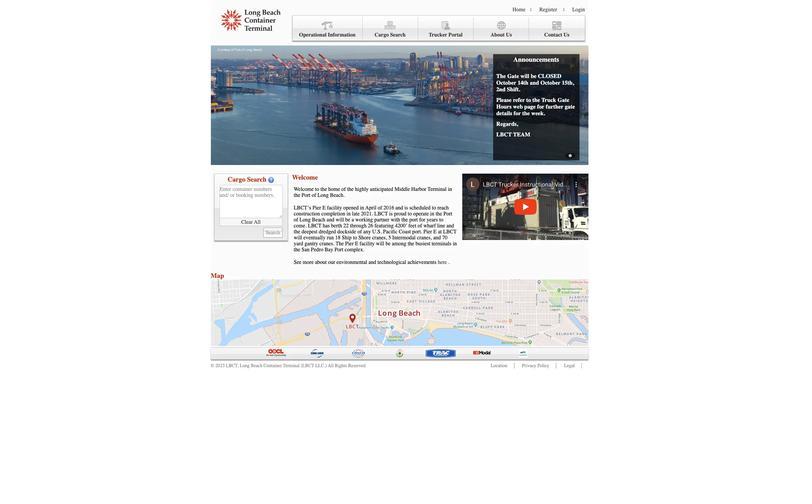 Task type: locate. For each thing, give the bounding box(es) containing it.
0 vertical spatial cargo
[[375, 32, 389, 38]]

us inside about us link
[[506, 32, 512, 38]]

be left a
[[345, 217, 350, 223]]

the up 2nd
[[496, 73, 506, 79]]

0 horizontal spatial all
[[254, 219, 261, 225]]

1 cranes, from the left
[[372, 235, 387, 241]]

1 horizontal spatial be
[[386, 241, 391, 247]]

shore
[[358, 235, 371, 241]]

1 vertical spatial cargo
[[228, 176, 245, 183]]

all right llc.)
[[328, 363, 334, 369]]

will down "come."
[[294, 235, 302, 241]]

0 horizontal spatial facility
[[327, 205, 342, 211]]

| left the login
[[563, 7, 564, 13]]

about
[[491, 32, 505, 38]]

the
[[496, 73, 506, 79], [336, 241, 344, 247]]

port up line
[[443, 211, 452, 217]]

0 vertical spatial beach
[[312, 217, 325, 223]]

for right page
[[537, 103, 544, 110]]

search
[[390, 32, 406, 38], [247, 176, 267, 183]]

with
[[391, 217, 400, 223]]

clear all button
[[219, 218, 282, 226]]

welcome inside welcome to the home of the highly anticipated middle harbor terminal in the port of long beach.
[[294, 186, 314, 192]]

the right run
[[336, 241, 344, 247]]

is
[[404, 205, 408, 211], [389, 211, 393, 217]]

location link
[[491, 363, 507, 369]]

port right the bay
[[334, 247, 343, 253]]

0 horizontal spatial cranes,
[[372, 235, 387, 241]]

1 vertical spatial pier
[[423, 229, 432, 235]]

and up 'dredged'
[[327, 217, 334, 223]]

of left 2016
[[378, 205, 382, 211]]

for right port
[[419, 217, 425, 223]]

lbct's
[[294, 205, 311, 211]]

0 vertical spatial cargo search
[[375, 32, 406, 38]]

1 | from the left
[[531, 7, 531, 13]]

october up "please"
[[496, 79, 516, 86]]

for right details at right top
[[514, 110, 521, 117]]

of right feet
[[418, 223, 422, 229]]

in inside welcome to the home of the highly anticipated middle harbor terminal in the port of long beach.
[[448, 186, 452, 192]]

construction
[[294, 211, 320, 217]]

in right operate
[[430, 211, 434, 217]]

scheduled
[[409, 205, 431, 211]]

0 horizontal spatial october
[[496, 79, 516, 86]]

70
[[442, 235, 448, 241]]

1 horizontal spatial search
[[390, 32, 406, 38]]

bay
[[325, 247, 333, 253]]

port up "lbct's"
[[302, 192, 310, 198]]

all right clear
[[254, 219, 261, 225]]

2nd
[[496, 86, 506, 93]]

cranes,
[[372, 235, 387, 241], [417, 235, 432, 241]]

1 vertical spatial gate
[[558, 97, 569, 103]]

gate
[[507, 73, 519, 79], [558, 97, 569, 103]]

menu bar
[[292, 15, 585, 41]]

port
[[409, 217, 418, 223]]

achievements
[[408, 259, 436, 265]]

long left the beach.
[[318, 192, 329, 198]]

terminal inside welcome to the home of the highly anticipated middle harbor terminal in the port of long beach.
[[428, 186, 447, 192]]

0 vertical spatial all
[[254, 219, 261, 225]]

privacy
[[522, 363, 536, 369]]

26
[[368, 223, 373, 229]]

1 october from the left
[[496, 79, 516, 86]]

about us link
[[474, 17, 529, 41]]

please
[[496, 97, 512, 103]]

u.s.
[[372, 229, 382, 235]]

0 horizontal spatial cargo
[[228, 176, 245, 183]]

© 2023 lbct, long beach container terminal (lbct llc.) all rights reserved.
[[211, 363, 367, 369]]

the inside the gate will be closed october 14th and october 15th, 2nd shift.
[[496, 73, 506, 79]]

in up reach
[[448, 186, 452, 192]]

cranes, down wharf
[[417, 235, 432, 241]]

and right 2016
[[395, 205, 403, 211]]

1 horizontal spatial us
[[564, 32, 570, 38]]

1 us from the left
[[506, 32, 512, 38]]

beach left container
[[251, 363, 262, 369]]

beach inside lbct's pier e facility opened in april of 2016 and is scheduled to reach construction completion in late 2021.  lbct is proud to operate in the port of long beach and will be a working partner with the port for years to come.  lbct has berth 22 through 26 featuring 4200' feet of wharf line and the deepest dredged dockside of any u.s. pacific coast port. pier e at lbct will eventually run 18 ship to shore cranes, 5 intermodal cranes, and 70 yard gantry cranes. the pier e facility will be among the busiest terminals in the san pedro bay port complex.
[[312, 217, 325, 223]]

week.
[[531, 110, 545, 117]]

0 horizontal spatial e
[[322, 205, 326, 211]]

0 horizontal spatial be
[[345, 217, 350, 223]]

©
[[211, 363, 214, 369]]

highly
[[355, 186, 369, 192]]

register
[[539, 7, 557, 13]]

2 horizontal spatial for
[[537, 103, 544, 110]]

welcome for welcome to the home of the highly anticipated middle harbor terminal in the port of long beach.
[[294, 186, 314, 192]]

see more about our environmental and technological achievements here .
[[294, 259, 450, 265]]

1 horizontal spatial is
[[404, 205, 408, 211]]

1 vertical spatial search
[[247, 176, 267, 183]]

1 horizontal spatial october
[[541, 79, 560, 86]]

0 horizontal spatial gate
[[507, 73, 519, 79]]

us right about
[[506, 32, 512, 38]]

Enter container numbers and/ or booking numbers. text field
[[219, 185, 282, 218]]

2 vertical spatial e
[[355, 241, 358, 247]]

0 horizontal spatial |
[[531, 7, 531, 13]]

1 horizontal spatial gate
[[558, 97, 569, 103]]

operational
[[299, 32, 327, 38]]

0 vertical spatial the
[[496, 73, 506, 79]]

is left scheduled
[[404, 205, 408, 211]]

port
[[302, 192, 310, 198], [443, 211, 452, 217], [334, 247, 343, 253]]

1 horizontal spatial beach
[[312, 217, 325, 223]]

e up has on the top left
[[322, 205, 326, 211]]

2 horizontal spatial be
[[531, 73, 537, 79]]

to right refer
[[526, 97, 531, 103]]

5
[[388, 235, 391, 241]]

environmental
[[337, 259, 367, 265]]

line
[[437, 223, 445, 229]]

terminal left (lbct
[[283, 363, 300, 369]]

pier right "lbct's"
[[313, 205, 321, 211]]

pedro
[[311, 247, 323, 253]]

terminal right harbor
[[428, 186, 447, 192]]

0 horizontal spatial beach
[[251, 363, 262, 369]]

0 horizontal spatial us
[[506, 32, 512, 38]]

lbct right at at the right top of the page
[[443, 229, 457, 235]]

| right home link
[[531, 7, 531, 13]]

and right line
[[446, 223, 454, 229]]

cargo inside menu bar
[[375, 32, 389, 38]]

us right contact
[[564, 32, 570, 38]]

1 vertical spatial terminal
[[283, 363, 300, 369]]

1 horizontal spatial cranes,
[[417, 235, 432, 241]]

1 vertical spatial the
[[336, 241, 344, 247]]

1 horizontal spatial cargo
[[375, 32, 389, 38]]

be left 'among'
[[386, 241, 391, 247]]

1 vertical spatial facility
[[360, 241, 375, 247]]

our
[[328, 259, 335, 265]]

0 vertical spatial pier
[[313, 205, 321, 211]]

0 vertical spatial terminal
[[428, 186, 447, 192]]

is left proud
[[389, 211, 393, 217]]

cranes.
[[319, 241, 334, 247]]

pier right port.
[[423, 229, 432, 235]]

beach up 'dredged'
[[312, 217, 325, 223]]

dredged
[[319, 229, 336, 235]]

gate right truck
[[558, 97, 569, 103]]

facility down any
[[360, 241, 375, 247]]

22
[[343, 223, 349, 229]]

welcome
[[292, 174, 318, 181], [294, 186, 314, 192]]

e left at at the right top of the page
[[433, 229, 437, 235]]

us inside "contact us" link
[[564, 32, 570, 38]]

1 horizontal spatial |
[[563, 7, 564, 13]]

pier down the dockside
[[345, 241, 354, 247]]

for inside lbct's pier e facility opened in april of 2016 and is scheduled to reach construction completion in late 2021.  lbct is proud to operate in the port of long beach and will be a working partner with the port for years to come.  lbct has berth 22 through 26 featuring 4200' feet of wharf line and the deepest dredged dockside of any u.s. pacific coast port. pier e at lbct will eventually run 18 ship to shore cranes, 5 intermodal cranes, and 70 yard gantry cranes. the pier e facility will be among the busiest terminals in the san pedro bay port complex.
[[419, 217, 425, 223]]

lbct
[[496, 131, 512, 138], [374, 211, 388, 217], [308, 223, 321, 229], [443, 229, 457, 235]]

late
[[352, 211, 360, 217]]

of left any
[[358, 229, 362, 235]]

october
[[496, 79, 516, 86], [541, 79, 560, 86]]

here link
[[438, 259, 447, 265]]

2 horizontal spatial e
[[433, 229, 437, 235]]

web
[[513, 103, 523, 110]]

port inside welcome to the home of the highly anticipated middle harbor terminal in the port of long beach.
[[302, 192, 310, 198]]

facility down the beach.
[[327, 205, 342, 211]]

anticipated
[[370, 186, 393, 192]]

announcements
[[513, 56, 559, 63]]

the gate will be closed october 14th and october 15th, 2nd shift.
[[496, 73, 574, 93]]

2 us from the left
[[564, 32, 570, 38]]

1 horizontal spatial pier
[[345, 241, 354, 247]]

1 horizontal spatial the
[[496, 73, 506, 79]]

18
[[335, 235, 341, 241]]

2023
[[215, 363, 225, 369]]

1 vertical spatial long
[[300, 217, 311, 223]]

information
[[328, 32, 356, 38]]

reach
[[437, 205, 449, 211]]

completion
[[321, 211, 345, 217]]

see
[[294, 259, 301, 265]]

0 horizontal spatial cargo search
[[228, 176, 267, 183]]

long
[[318, 192, 329, 198], [300, 217, 311, 223], [240, 363, 250, 369]]

cranes, left 5
[[372, 235, 387, 241]]

1 vertical spatial port
[[443, 211, 452, 217]]

trucker portal
[[429, 32, 463, 38]]

the up yard
[[294, 229, 300, 235]]

2 | from the left
[[563, 7, 564, 13]]

0 vertical spatial gate
[[507, 73, 519, 79]]

and
[[395, 205, 403, 211], [327, 217, 334, 223], [446, 223, 454, 229], [433, 235, 441, 241], [369, 259, 376, 265]]

to left the home
[[315, 186, 319, 192]]

1 horizontal spatial long
[[300, 217, 311, 223]]

|
[[531, 7, 531, 13], [563, 7, 564, 13]]

long down "lbct's"
[[300, 217, 311, 223]]

us for about us
[[506, 32, 512, 38]]

1 vertical spatial welcome
[[294, 186, 314, 192]]

deepest
[[302, 229, 318, 235]]

be
[[531, 73, 537, 79], [345, 217, 350, 223], [386, 241, 391, 247]]

1 horizontal spatial terminal
[[428, 186, 447, 192]]

0 vertical spatial long
[[318, 192, 329, 198]]

gate up shift.
[[507, 73, 519, 79]]

the left port
[[401, 217, 408, 223]]

0 horizontal spatial for
[[419, 217, 425, 223]]

login
[[572, 7, 585, 13]]

yard
[[294, 241, 303, 247]]

0 vertical spatial be
[[531, 73, 537, 79]]

october up truck
[[541, 79, 560, 86]]

0 vertical spatial port
[[302, 192, 310, 198]]

0 horizontal spatial search
[[247, 176, 267, 183]]

2 horizontal spatial port
[[443, 211, 452, 217]]

will left a
[[336, 217, 344, 223]]

None submit
[[263, 228, 282, 238]]

0 horizontal spatial port
[[302, 192, 310, 198]]

0 horizontal spatial is
[[389, 211, 393, 217]]

the inside lbct's pier e facility opened in april of 2016 and is scheduled to reach construction completion in late 2021.  lbct is proud to operate in the port of long beach and will be a working partner with the port for years to come.  lbct has berth 22 through 26 featuring 4200' feet of wharf line and the deepest dredged dockside of any u.s. pacific coast port. pier e at lbct will eventually run 18 ship to shore cranes, 5 intermodal cranes, and 70 yard gantry cranes. the pier e facility will be among the busiest terminals in the san pedro bay port complex.
[[336, 241, 344, 247]]

2 horizontal spatial long
[[318, 192, 329, 198]]

the left the home
[[320, 186, 327, 192]]

long right lbct,
[[240, 363, 250, 369]]

years
[[427, 217, 438, 223]]

to right proud
[[408, 211, 412, 217]]

0 vertical spatial welcome
[[292, 174, 318, 181]]

will
[[520, 73, 529, 79], [336, 217, 344, 223], [294, 235, 302, 241], [376, 241, 384, 247]]

0 horizontal spatial terminal
[[283, 363, 300, 369]]

the up "lbct's"
[[294, 192, 300, 198]]

the right 'among'
[[408, 241, 414, 247]]

0 vertical spatial facility
[[327, 205, 342, 211]]

container
[[264, 363, 282, 369]]

lbct down regards,​
[[496, 131, 512, 138]]

1 vertical spatial all
[[328, 363, 334, 369]]

policy
[[537, 363, 549, 369]]

1 horizontal spatial port
[[334, 247, 343, 253]]

all
[[254, 219, 261, 225], [328, 363, 334, 369]]

will down announcements at the top
[[520, 73, 529, 79]]

e left shore
[[355, 241, 358, 247]]

0 horizontal spatial the
[[336, 241, 344, 247]]

be left the closed
[[531, 73, 537, 79]]

1 horizontal spatial cargo search
[[375, 32, 406, 38]]

the
[[532, 97, 540, 103], [522, 110, 530, 117], [320, 186, 327, 192], [347, 186, 354, 192], [294, 192, 300, 198], [436, 211, 442, 217], [401, 217, 408, 223], [294, 229, 300, 235], [408, 241, 414, 247], [294, 247, 300, 253]]

0 horizontal spatial long
[[240, 363, 250, 369]]

more
[[303, 259, 314, 265]]



Task type: describe. For each thing, give the bounding box(es) containing it.
intermodal
[[392, 235, 416, 241]]

1 horizontal spatial e
[[355, 241, 358, 247]]

details
[[496, 110, 512, 117]]

trucker
[[429, 32, 447, 38]]

san
[[302, 247, 310, 253]]

the left san
[[294, 247, 300, 253]]

the left truck
[[532, 97, 540, 103]]

in right 70
[[453, 241, 457, 247]]

map
[[211, 272, 224, 280]]

all inside clear all button
[[254, 219, 261, 225]]

the left highly
[[347, 186, 354, 192]]

dockside
[[337, 229, 356, 235]]

long inside welcome to the home of the highly anticipated middle harbor terminal in the port of long beach.
[[318, 192, 329, 198]]

at
[[438, 229, 442, 235]]

legal link
[[564, 363, 575, 369]]

1 vertical spatial beach
[[251, 363, 262, 369]]

to inside please refer to the truck gate hours web page for further gate details for the week.
[[526, 97, 531, 103]]

lbct,
[[226, 363, 239, 369]]

lbct left has on the top left
[[308, 223, 321, 229]]

has
[[323, 223, 330, 229]]

featuring
[[375, 223, 394, 229]]

home link
[[513, 7, 526, 13]]

will inside the gate will be closed october 14th and october 15th, 2nd shift.
[[520, 73, 529, 79]]

0 vertical spatial e
[[322, 205, 326, 211]]

2 vertical spatial port
[[334, 247, 343, 253]]

eventually
[[303, 235, 325, 241]]

gate inside please refer to the truck gate hours web page for further gate details for the week.
[[558, 97, 569, 103]]

closed
[[538, 73, 561, 79]]

portal
[[448, 32, 463, 38]]

long inside lbct's pier e facility opened in april of 2016 and is scheduled to reach construction completion in late 2021.  lbct is proud to operate in the port of long beach and will be a working partner with the port for years to come.  lbct has berth 22 through 26 featuring 4200' feet of wharf line and the deepest dredged dockside of any u.s. pacific coast port. pier e at lbct will eventually run 18 ship to shore cranes, 5 intermodal cranes, and 70 yard gantry cranes. the pier e facility will be among the busiest terminals in the san pedro bay port complex.
[[300, 217, 311, 223]]

lbct up featuring
[[374, 211, 388, 217]]

ship
[[342, 235, 352, 241]]

1 vertical spatial cargo search
[[228, 176, 267, 183]]

port.
[[412, 229, 422, 235]]

of right the home
[[341, 186, 346, 192]]

of up construction at the top of the page
[[312, 192, 316, 198]]

privacy policy
[[522, 363, 549, 369]]

pacific
[[383, 229, 398, 235]]

2 horizontal spatial pier
[[423, 229, 432, 235]]

the left week.
[[522, 110, 530, 117]]

14th and
[[518, 79, 539, 86]]

technological
[[378, 259, 406, 265]]

legal
[[564, 363, 575, 369]]

2 vertical spatial be
[[386, 241, 391, 247]]

gate
[[565, 103, 575, 110]]

operate
[[413, 211, 429, 217]]

4200'
[[395, 223, 407, 229]]

busiest
[[416, 241, 430, 247]]

15th,
[[562, 79, 574, 86]]

working
[[355, 217, 373, 223]]

will left 5
[[376, 241, 384, 247]]

gate inside the gate will be closed october 14th and october 15th, 2nd shift.
[[507, 73, 519, 79]]

and left 70
[[433, 235, 441, 241]]

2 vertical spatial long
[[240, 363, 250, 369]]

contact us
[[544, 32, 570, 38]]

run
[[327, 235, 334, 241]]

1 vertical spatial be
[[345, 217, 350, 223]]

us for contact us
[[564, 32, 570, 38]]

page
[[524, 103, 536, 110]]

complex.
[[345, 247, 364, 253]]

2 vertical spatial pier
[[345, 241, 354, 247]]

middle
[[395, 186, 410, 192]]

trucker portal link
[[418, 17, 474, 41]]

any
[[363, 229, 371, 235]]

please refer to the truck gate hours web page for further gate details for the week.
[[496, 97, 575, 117]]

and left technological
[[369, 259, 376, 265]]

in left late
[[347, 211, 351, 217]]

llc.)
[[315, 363, 327, 369]]

contact us link
[[529, 17, 585, 41]]

come.
[[294, 223, 307, 229]]

proud
[[394, 211, 406, 217]]

terminals
[[432, 241, 451, 247]]

operational information
[[299, 32, 356, 38]]

1 horizontal spatial all
[[328, 363, 334, 369]]

welcome to the home of the highly anticipated middle harbor terminal in the port of long beach.
[[294, 186, 452, 198]]

among
[[392, 241, 406, 247]]

2 cranes, from the left
[[417, 235, 432, 241]]

home
[[328, 186, 340, 192]]

to inside welcome to the home of the highly anticipated middle harbor terminal in the port of long beach.
[[315, 186, 319, 192]]

.
[[448, 259, 450, 265]]

in right late
[[360, 205, 364, 211]]

cargo search link
[[363, 17, 418, 41]]

contact
[[544, 32, 562, 38]]

partner
[[374, 217, 389, 223]]

0 horizontal spatial pier
[[313, 205, 321, 211]]

about us
[[491, 32, 512, 38]]

shift.
[[507, 86, 520, 93]]

a
[[352, 217, 354, 223]]

further
[[546, 103, 563, 110]]

clear
[[241, 219, 253, 225]]

gantry
[[305, 241, 318, 247]]

to right "years"
[[439, 217, 443, 223]]

menu bar containing operational information
[[292, 15, 585, 41]]

coast
[[399, 229, 411, 235]]

privacy policy link
[[522, 363, 549, 369]]

team
[[513, 131, 530, 138]]

0 vertical spatial search
[[390, 32, 406, 38]]

lbct's pier e facility opened in april of 2016 and is scheduled to reach construction completion in late 2021.  lbct is proud to operate in the port of long beach and will be a working partner with the port for years to come.  lbct has berth 22 through 26 featuring 4200' feet of wharf line and the deepest dredged dockside of any u.s. pacific coast port. pier e at lbct will eventually run 18 ship to shore cranes, 5 intermodal cranes, and 70 yard gantry cranes. the pier e facility will be among the busiest terminals in the san pedro bay port complex.
[[294, 205, 457, 253]]

to right ship
[[353, 235, 357, 241]]

2016
[[383, 205, 394, 211]]

through
[[350, 223, 367, 229]]

berth
[[331, 223, 342, 229]]

1 horizontal spatial for
[[514, 110, 521, 117]]

welcome for welcome
[[292, 174, 318, 181]]

to left reach
[[432, 205, 436, 211]]

1 horizontal spatial facility
[[360, 241, 375, 247]]

about
[[315, 259, 327, 265]]

refer
[[513, 97, 525, 103]]

reserved.
[[348, 363, 367, 369]]

feet
[[408, 223, 416, 229]]

clear all
[[241, 219, 261, 225]]

of down "lbct's"
[[294, 217, 298, 223]]

login link
[[572, 7, 585, 13]]

be inside the gate will be closed october 14th and october 15th, 2nd shift.
[[531, 73, 537, 79]]

april
[[365, 205, 376, 211]]

2 october from the left
[[541, 79, 560, 86]]

operational information link
[[292, 17, 363, 41]]

the up line
[[436, 211, 442, 217]]

1 vertical spatial e
[[433, 229, 437, 235]]



Task type: vqa. For each thing, say whether or not it's contained in the screenshot.
We Use Cookies To Provide Our Services. By Using This Website, You Agree To This.
no



